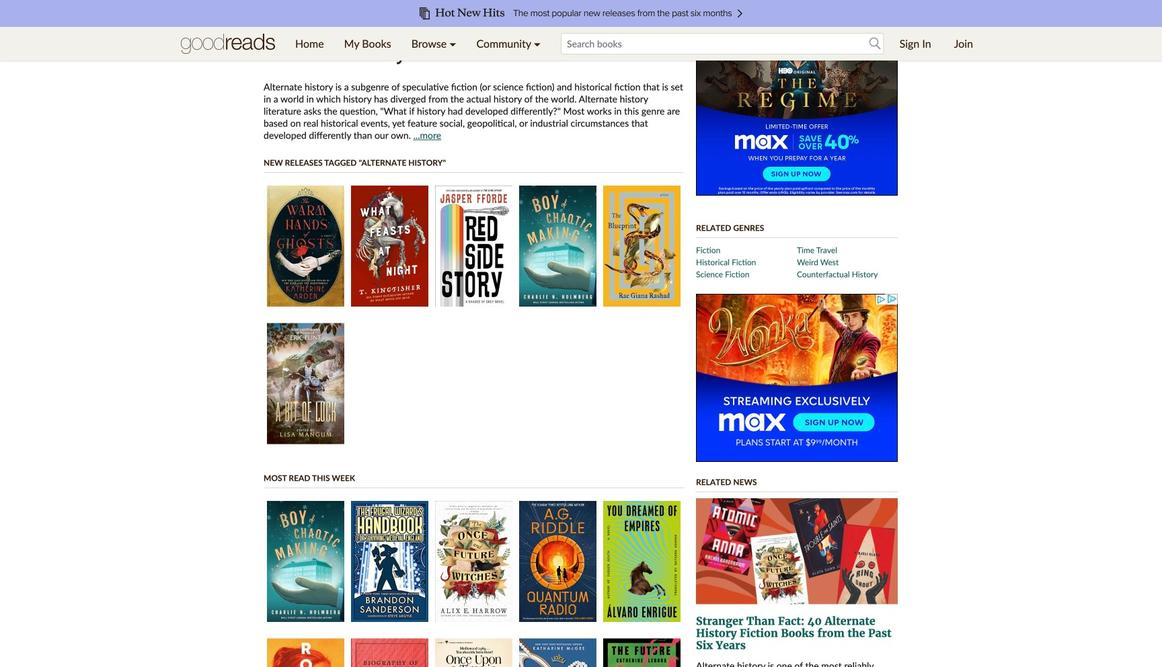 Task type: locate. For each thing, give the bounding box(es) containing it.
quantum radio image
[[519, 501, 597, 622]]

1 vertical spatial boy of chaotic making (whimbrel house, #3) image
[[267, 501, 344, 622]]

a bit of luck: alternate histories in honor of eric flint image
[[267, 323, 344, 444]]

Search for books to add to your shelves search field
[[561, 33, 884, 54]]

red side story (shades of grey, #2) image
[[435, 186, 513, 307]]

what feasts at night (sworn soldier, #2) image
[[351, 186, 429, 307]]

the future image
[[603, 639, 681, 667]]

0 vertical spatial boy of chaotic making (whimbrel house, #3) image
[[519, 186, 597, 307]]

advertisement element
[[255, 0, 908, 17], [696, 28, 898, 196], [696, 294, 898, 462]]

menu
[[285, 27, 551, 61]]

2 vertical spatial advertisement element
[[696, 294, 898, 462]]

1 horizontal spatial boy of chaotic making (whimbrel house, #3) image
[[519, 186, 597, 307]]

the warm hands of ghosts image
[[267, 186, 344, 307]]

recent hit books of the past 6 months image
[[43, 0, 1120, 27]]

1 vertical spatial advertisement element
[[696, 28, 898, 196]]

boy of chaotic making (whimbrel house, #3) image
[[519, 186, 597, 307], [267, 501, 344, 622]]



Task type: describe. For each thing, give the bounding box(es) containing it.
you dreamed of empires image
[[603, 501, 681, 622]]

0 horizontal spatial boy of chaotic making (whimbrel house, #3) image
[[267, 501, 344, 622]]

the blueprint image
[[603, 186, 681, 307]]

0 vertical spatial advertisement element
[[255, 0, 908, 17]]

inheritance (american royals, #0.5) image
[[519, 639, 597, 667]]

the frugal wizard's handbook for surviving medieval england image
[[351, 501, 429, 622]]

once upon a time in hollywood image
[[435, 639, 513, 667]]

the once and future witches image
[[435, 501, 513, 622]]

biography of x image
[[351, 639, 429, 667]]

rodham image
[[267, 639, 344, 667]]

Search books text field
[[561, 33, 884, 54]]



Task type: vqa. For each thing, say whether or not it's contained in the screenshot.
My Books
no



